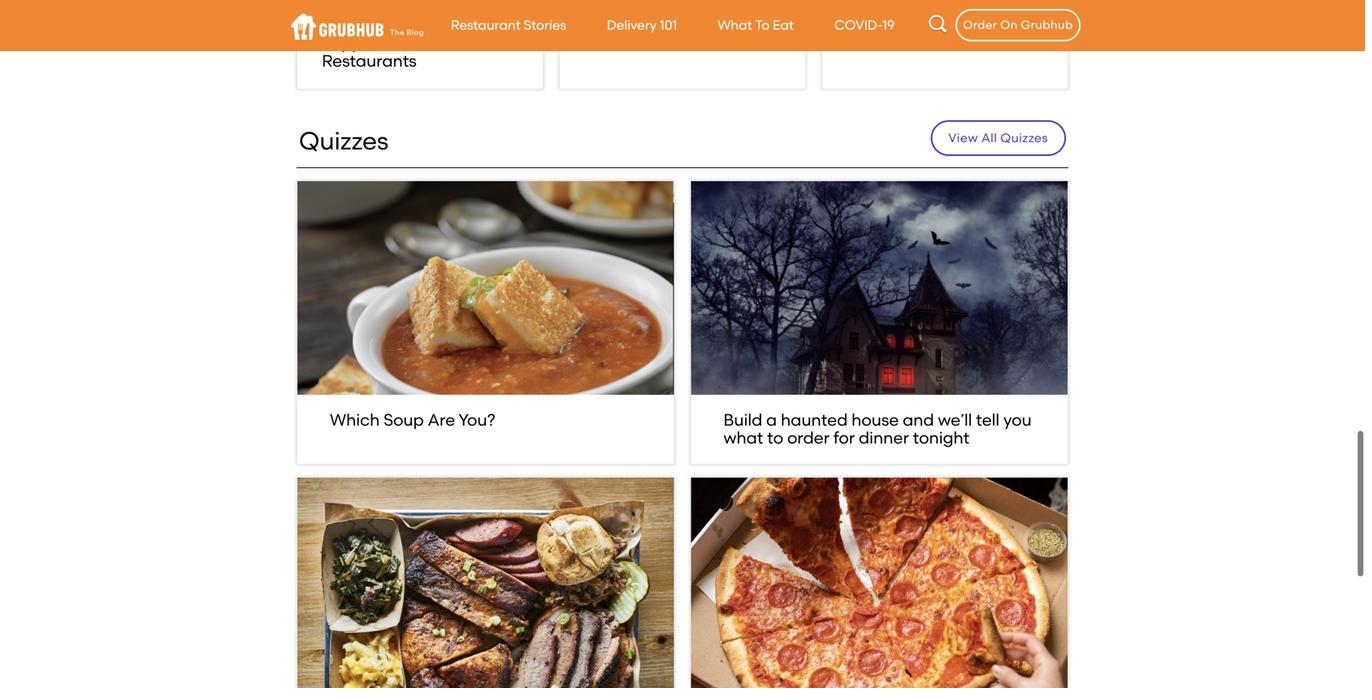 Task type: describe. For each thing, give the bounding box(es) containing it.
covid-19
[[835, 17, 895, 33]]

view all quizzes link
[[931, 120, 1066, 156]]

stories
[[524, 17, 566, 33]]

support
[[322, 33, 385, 53]]

view all quizzes
[[949, 130, 1048, 145]]

you?
[[459, 410, 495, 430]]

natti natasha helps us support local restaurants
[[322, 15, 506, 71]]

1 horizontal spatial quizzes
[[1001, 130, 1048, 145]]

covid-
[[835, 17, 883, 33]]

order on grubhub
[[963, 18, 1073, 32]]

order inside the how to order ramen like a pro
[[645, 3, 692, 24]]

order
[[787, 428, 830, 448]]

the blog
[[390, 28, 424, 37]]

restaurant stories link
[[431, 0, 587, 50]]

build
[[724, 410, 763, 430]]

ramen
[[695, 3, 752, 24]]

haunted
[[781, 410, 848, 430]]

helps
[[438, 15, 482, 35]]

19
[[883, 17, 895, 33]]

tonight
[[913, 428, 970, 448]]

us
[[486, 15, 506, 35]]

a
[[766, 410, 777, 430]]

for
[[834, 428, 855, 448]]

0 horizontal spatial quizzes
[[299, 126, 389, 156]]

which soup are you?
[[330, 410, 495, 430]]

which
[[330, 410, 380, 430]]

how to order ramen like a pro
[[585, 3, 752, 41]]

how
[[585, 3, 620, 24]]

to for what
[[755, 17, 770, 33]]



Task type: locate. For each thing, give the bounding box(es) containing it.
covid-19 link
[[814, 0, 915, 50]]

a
[[619, 21, 631, 41]]

what to eat link
[[698, 0, 814, 50]]

1 horizontal spatial order
[[963, 18, 998, 32]]

101
[[660, 17, 677, 33]]

what
[[718, 17, 752, 33]]

to inside what to eat link
[[755, 17, 770, 33]]

we'll
[[938, 410, 972, 430]]

to
[[767, 428, 784, 448]]

delivery 101 link
[[587, 0, 698, 50]]

0 horizontal spatial to
[[623, 3, 642, 24]]

dinner
[[859, 428, 909, 448]]

order inside order on grubhub link
[[963, 18, 998, 32]]

what
[[724, 428, 763, 448]]

restaurant stories
[[451, 17, 566, 33]]

restaurants
[[322, 51, 417, 71]]

eat
[[773, 17, 794, 33]]

what to eat
[[718, 17, 794, 33]]

all
[[982, 130, 997, 145]]

like
[[585, 21, 615, 41]]

are
[[428, 410, 455, 430]]

the
[[390, 28, 405, 37]]

restaurant
[[451, 17, 521, 33]]

order
[[645, 3, 692, 24], [963, 18, 998, 32]]

pro
[[635, 21, 661, 41]]

soup
[[384, 410, 424, 430]]

local
[[389, 33, 432, 53]]

natti
[[322, 15, 362, 35]]

0 horizontal spatial order
[[645, 3, 692, 24]]

1 horizontal spatial to
[[755, 17, 770, 33]]

order on grubhub link
[[956, 9, 1081, 41]]

natasha
[[365, 15, 434, 35]]

you
[[1004, 410, 1032, 430]]

on
[[1001, 18, 1018, 32]]

house
[[852, 410, 899, 430]]

delivery 101
[[607, 17, 677, 33]]

view
[[949, 130, 978, 145]]

build a haunted house and we'll tell you what to order for dinner tonight
[[724, 410, 1032, 448]]

to
[[623, 3, 642, 24], [755, 17, 770, 33]]

blog
[[407, 28, 424, 37]]

quizzes
[[299, 126, 389, 156], [1001, 130, 1048, 145]]

tell
[[976, 410, 1000, 430]]

and
[[903, 410, 934, 430]]

to for how
[[623, 3, 642, 24]]

grubhub
[[1021, 18, 1073, 32]]

delivery
[[607, 17, 657, 33]]

to inside the how to order ramen like a pro
[[623, 3, 642, 24]]



Task type: vqa. For each thing, say whether or not it's contained in the screenshot.
"101" within the Delivery 101 LINK
no



